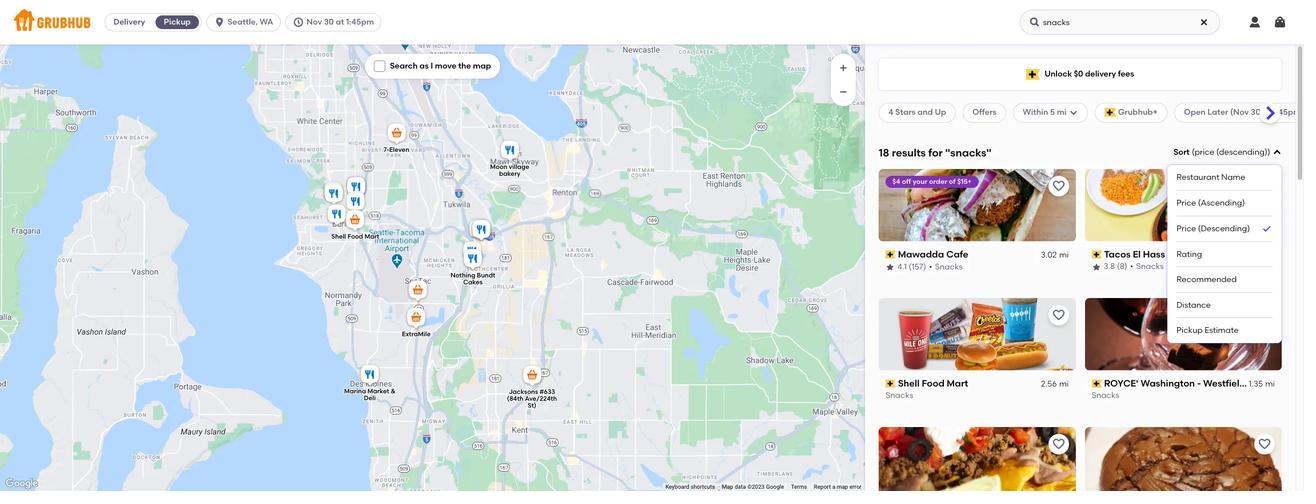 Task type: describe. For each thing, give the bounding box(es) containing it.
of
[[949, 178, 956, 186]]

st)
[[528, 402, 536, 410]]

your
[[913, 178, 928, 186]]

1.35
[[1249, 380, 1264, 389]]

jacksons #633 (84th ave/224th st)
[[507, 389, 557, 410]]

royce' washington - westfield southcenter mall logo image
[[1085, 298, 1282, 371]]

moon
[[490, 163, 507, 171]]

mi for royce' washington - westfield southcenter 
[[1266, 380, 1275, 389]]

(nov
[[1231, 108, 1249, 117]]

wa
[[260, 17, 273, 27]]

delivery
[[114, 17, 145, 27]]

stars
[[896, 108, 916, 117]]

©2023
[[748, 484, 765, 491]]

price for price (descending)
[[1177, 224, 1197, 234]]

4.1 (157)
[[898, 262, 927, 272]]

antojitos michalisco 1st ave logo image
[[879, 428, 1076, 492]]

subscription pass image for tacos el hass
[[1092, 251, 1102, 259]]

svg image inside field
[[1273, 148, 1282, 157]]

royce' washington - westfield southcenter 
[[1105, 378, 1305, 389]]

• for (8)
[[1131, 262, 1134, 272]]

shell inside map "region"
[[331, 233, 346, 241]]

3.02 mi
[[1041, 251, 1069, 260]]

extramile image
[[405, 307, 428, 332]]

mi for mawadda cafe
[[1060, 251, 1069, 260]]

later
[[1208, 108, 1229, 117]]

$4 off your order of $15+
[[893, 178, 972, 186]]

-
[[1198, 378, 1202, 389]]

google image
[[3, 477, 41, 492]]

check icon image
[[1262, 223, 1273, 235]]

tacos
[[1105, 249, 1131, 260]]

nothing bundt cakes image
[[461, 248, 484, 273]]

sort
[[1174, 148, 1190, 157]]

• snacks for 4.1 (157)
[[929, 262, 963, 272]]

save this restaurant button for shell food mart logo
[[1049, 305, 1069, 326]]

nov 30 at 1:45pm
[[307, 17, 374, 27]]

price
[[1195, 148, 1215, 157]]

2.56
[[1041, 380, 1057, 389]]

royce'
[[1105, 378, 1139, 389]]

royce' washington - westfield southcenter mall image
[[470, 218, 493, 244]]

save this restaurant button for tacos el hass logo
[[1255, 176, 1275, 197]]

offers
[[973, 108, 997, 117]]

data
[[735, 484, 746, 491]]

save this restaurant image for antojitos michalisco 1st ave logo
[[1052, 438, 1066, 452]]

mawadda cafe image
[[345, 176, 367, 201]]

cafe
[[947, 249, 969, 260]]

#633
[[539, 389, 555, 396]]

price (ascending)
[[1177, 198, 1245, 208]]

(8)
[[1117, 262, 1128, 272]]

el
[[1133, 249, 1141, 260]]

pickup for pickup estimate
[[1177, 326, 1203, 336]]

0 horizontal spatial map
[[473, 61, 491, 71]]

food inside map "region"
[[347, 233, 363, 241]]

1 vertical spatial at
[[1263, 108, 1272, 117]]

delivery
[[1086, 69, 1116, 79]]

terms link
[[791, 484, 807, 491]]

eleven
[[389, 147, 409, 154]]

distance
[[1177, 301, 1211, 310]]

svg image inside seattle, wa button
[[214, 17, 225, 28]]

shell food mart logo image
[[879, 298, 1076, 371]]

save this restaurant image for tacos el hass logo
[[1258, 179, 1272, 193]]

report a map error link
[[814, 484, 862, 491]]

7 eleven image
[[385, 122, 408, 147]]

map
[[722, 484, 733, 491]]

seattle,
[[228, 17, 258, 27]]

antojitos michalisco 1st ave image
[[345, 176, 367, 201]]

18
[[879, 146, 890, 159]]

1 horizontal spatial svg image
[[1069, 108, 1078, 118]]

(ascending)
[[1199, 198, 1245, 208]]

keyboard shortcuts button
[[666, 484, 715, 492]]

save this restaurant button for antojitos michalisco 1st ave logo
[[1049, 434, 1069, 455]]

nothing
[[450, 272, 475, 280]]

sea tac marathon image
[[406, 279, 429, 304]]

name
[[1222, 173, 1246, 183]]

pickup for pickup
[[164, 17, 191, 27]]

1 horizontal spatial shell food mart
[[898, 378, 969, 389]]

tacos el hass image
[[322, 182, 345, 208]]

pierro bakery image
[[344, 190, 367, 216]]

save this restaurant image for moon village bakery logo
[[1258, 438, 1272, 452]]

order
[[929, 178, 948, 186]]

and
[[918, 108, 933, 117]]

4
[[889, 108, 894, 117]]

(descending)
[[1217, 148, 1268, 157]]

3.8 (8)
[[1104, 262, 1128, 272]]

seattle, wa button
[[207, 13, 285, 31]]

1 vertical spatial mart
[[947, 378, 969, 389]]

terms
[[791, 484, 807, 491]]

error
[[850, 484, 862, 491]]

auntie anne's image
[[470, 218, 493, 244]]

moon village bakery
[[490, 163, 529, 178]]

star icon image for 3.8
[[1092, 263, 1101, 272]]

1:45pm
[[346, 17, 374, 27]]

grubhub+
[[1119, 108, 1158, 117]]

mawadda
[[898, 249, 945, 260]]

nov 30 at 1:45pm button
[[285, 13, 386, 31]]

as
[[420, 61, 429, 71]]

2 horizontal spatial svg image
[[1200, 18, 1209, 27]]

within
[[1023, 108, 1049, 117]]

&
[[391, 388, 395, 396]]

subscription pass image for royce' washington - westfield southcenter 
[[1092, 380, 1102, 388]]

7-
[[384, 147, 389, 154]]

recommended
[[1177, 275, 1237, 285]]

the
[[459, 61, 471, 71]]

jacksons #633 (84th ave/224th st) image
[[521, 364, 544, 390]]

unlock
[[1045, 69, 1072, 79]]

shell food mart inside map "region"
[[331, 233, 379, 241]]

• for (157)
[[929, 262, 933, 272]]

sort ( price (descending) )
[[1174, 148, 1271, 157]]

save this restaurant button for moon village bakery logo
[[1255, 434, 1275, 455]]

map region
[[0, 0, 924, 492]]

list box inside field
[[1177, 165, 1273, 344]]



Task type: vqa. For each thing, say whether or not it's contained in the screenshot.
Correct
no



Task type: locate. For each thing, give the bounding box(es) containing it.
1 horizontal spatial map
[[837, 484, 848, 491]]

1 horizontal spatial mart
[[947, 378, 969, 389]]

1 subscription pass image from the top
[[1092, 251, 1102, 259]]

$4
[[893, 178, 901, 186]]

price for price (ascending)
[[1177, 198, 1197, 208]]

1 horizontal spatial pickup
[[1177, 326, 1203, 336]]

• snacks for 3.8 (8)
[[1131, 262, 1164, 272]]

2 • from the left
[[1131, 262, 1134, 272]]

mi right 3.02
[[1060, 251, 1069, 260]]

svg image
[[1249, 15, 1262, 29], [1274, 15, 1287, 29], [293, 17, 304, 28], [1029, 17, 1041, 28], [1273, 148, 1282, 157]]

0 horizontal spatial at
[[336, 17, 344, 27]]

0 vertical spatial subscription pass image
[[886, 251, 896, 259]]

star icon image
[[886, 263, 895, 272], [1092, 263, 1101, 272]]

pickup down distance at right bottom
[[1177, 326, 1203, 336]]

subscription pass image for mawadda cafe
[[886, 251, 896, 259]]

• snacks down "hass"
[[1131, 262, 1164, 272]]

1 subscription pass image from the top
[[886, 251, 896, 259]]

None field
[[1168, 147, 1282, 344]]

nothing bundt cakes
[[450, 272, 495, 287]]

1 vertical spatial subscription pass image
[[886, 380, 896, 388]]

0 vertical spatial shell
[[331, 233, 346, 241]]

(descending)
[[1199, 224, 1250, 234]]

snacks
[[935, 262, 963, 272], [1137, 262, 1164, 272], [886, 391, 914, 401], [1092, 391, 1120, 401]]

unlock $0 delivery fees
[[1045, 69, 1135, 79]]

pickup inside list box
[[1177, 326, 1203, 336]]

)
[[1268, 148, 1271, 157]]

estimate
[[1205, 326, 1239, 336]]

shell food mart
[[331, 233, 379, 241], [898, 378, 969, 389]]

tacos el hass link
[[1092, 249, 1275, 262]]

30 right the nov on the top left of the page
[[324, 17, 334, 27]]

moon village bakery logo image
[[1085, 428, 1282, 492]]

grubhub plus flag logo image left unlock
[[1027, 69, 1040, 80]]

(84th
[[507, 396, 523, 403]]

mawadda cafe
[[898, 249, 969, 260]]

jacksons
[[509, 389, 538, 396]]

2.56 mi
[[1041, 380, 1069, 389]]

(
[[1192, 148, 1195, 157]]

for
[[929, 146, 943, 159]]

westfield
[[1204, 378, 1246, 389]]

1 horizontal spatial grubhub plus flag logo image
[[1105, 108, 1116, 118]]

mi for shell food mart
[[1060, 380, 1069, 389]]

"snacks"
[[946, 146, 992, 159]]

mawadda cafe logo image
[[879, 169, 1076, 242]]

2 star icon image from the left
[[1092, 263, 1101, 272]]

nov
[[307, 17, 322, 27]]

star icon image left 4.1
[[886, 263, 895, 272]]

deli
[[364, 395, 376, 403]]

0 vertical spatial subscription pass image
[[1092, 251, 1102, 259]]

0 vertical spatial pickup
[[164, 17, 191, 27]]

1 horizontal spatial •
[[1131, 262, 1134, 272]]

1 horizontal spatial food
[[922, 378, 945, 389]]

map right a
[[837, 484, 848, 491]]

1 vertical spatial pickup
[[1177, 326, 1203, 336]]

grubhub plus flag logo image left grubhub+
[[1105, 108, 1116, 118]]

keyboard
[[666, 484, 690, 491]]

30 inside button
[[324, 17, 334, 27]]

price inside option
[[1177, 224, 1197, 234]]

0 vertical spatial grubhub plus flag logo image
[[1027, 69, 1040, 80]]

0 horizontal spatial shell food mart
[[331, 233, 379, 241]]

• snacks down the cafe
[[929, 262, 963, 272]]

mi right 1.35
[[1266, 380, 1275, 389]]

4 stars and up
[[889, 108, 947, 117]]

subscription pass image for shell food mart
[[886, 380, 896, 388]]

subscription pass image left royce'
[[1092, 380, 1102, 388]]

subscription pass image left the tacos
[[1092, 251, 1102, 259]]

2 subscription pass image from the top
[[886, 380, 896, 388]]

pickup inside pickup "button"
[[164, 17, 191, 27]]

1 price from the top
[[1177, 198, 1197, 208]]

0 horizontal spatial 30
[[324, 17, 334, 27]]

search
[[390, 61, 418, 71]]

mart down shell food mart logo
[[947, 378, 969, 389]]

star icon image for 4.1
[[886, 263, 895, 272]]

open later (nov 30 at 1:45pm)
[[1185, 108, 1304, 117]]

market
[[367, 388, 389, 396]]

save this restaurant image
[[1052, 179, 1066, 193], [1258, 179, 1272, 193], [1052, 309, 1066, 322], [1258, 309, 1272, 322], [1052, 438, 1066, 452], [1258, 438, 1272, 452]]

price (descending) option
[[1177, 216, 1273, 242]]

price down restaurant
[[1177, 198, 1197, 208]]

google
[[766, 484, 784, 491]]

cakes
[[463, 279, 483, 287]]

1 vertical spatial grubhub plus flag logo image
[[1105, 108, 1116, 118]]

30 right (nov
[[1251, 108, 1261, 117]]

0 vertical spatial shell food mart
[[331, 233, 379, 241]]

7-eleven
[[384, 147, 409, 154]]

jamba image
[[467, 218, 490, 243]]

0 horizontal spatial shell
[[331, 233, 346, 241]]

main navigation navigation
[[0, 0, 1305, 45]]

hass
[[1143, 249, 1166, 260]]

$15+
[[958, 178, 972, 186]]

0 horizontal spatial food
[[347, 233, 363, 241]]

marina
[[344, 388, 366, 396]]

svg image inside nov 30 at 1:45pm button
[[293, 17, 304, 28]]

village
[[509, 163, 529, 171]]

list box containing restaurant name
[[1177, 165, 1273, 344]]

bakery
[[499, 170, 520, 178]]

save this restaurant image for royce' washington - westfield southcenter mall logo
[[1258, 309, 1272, 322]]

2 subscription pass image from the top
[[1092, 380, 1102, 388]]

at
[[336, 17, 344, 27], [1263, 108, 1272, 117]]

0 horizontal spatial mart
[[364, 233, 379, 241]]

•
[[929, 262, 933, 272], [1131, 262, 1134, 272]]

i
[[431, 61, 433, 71]]

0 horizontal spatial •
[[929, 262, 933, 272]]

0 vertical spatial price
[[1177, 198, 1197, 208]]

mi
[[1057, 108, 1067, 117], [1060, 251, 1069, 260], [1060, 380, 1069, 389], [1266, 380, 1275, 389]]

0 horizontal spatial grubhub plus flag logo image
[[1027, 69, 1040, 80]]

Search for food, convenience, alcohol... search field
[[1020, 10, 1220, 35]]

• down mawadda cafe
[[929, 262, 933, 272]]

tacos el hass
[[1105, 249, 1166, 260]]

mi right 5
[[1057, 108, 1067, 117]]

subscription pass image inside tacos el hass link
[[1092, 251, 1102, 259]]

restaurant name
[[1177, 173, 1246, 183]]

0 vertical spatial mart
[[364, 233, 379, 241]]

1 • snacks from the left
[[929, 262, 963, 272]]

none field containing sort
[[1168, 147, 1282, 344]]

save this restaurant button for royce' washington - westfield southcenter mall logo
[[1255, 305, 1275, 326]]

tacos el hass logo image
[[1085, 169, 1282, 242]]

30
[[324, 17, 334, 27], [1251, 108, 1261, 117]]

save this restaurant button
[[1049, 176, 1069, 197], [1255, 176, 1275, 197], [1049, 305, 1069, 326], [1255, 305, 1275, 326], [1049, 434, 1069, 455], [1255, 434, 1275, 455]]

0 vertical spatial 30
[[324, 17, 334, 27]]

1 horizontal spatial shell
[[898, 378, 920, 389]]

fees
[[1118, 69, 1135, 79]]

0 horizontal spatial • snacks
[[929, 262, 963, 272]]

extramile
[[402, 331, 431, 339]]

0 vertical spatial food
[[347, 233, 363, 241]]

1 vertical spatial map
[[837, 484, 848, 491]]

plus icon image
[[838, 62, 849, 74]]

mart down pierro bakery icon
[[364, 233, 379, 241]]

1 vertical spatial subscription pass image
[[1092, 380, 1102, 388]]

4.1
[[898, 262, 907, 272]]

report a map error
[[814, 484, 862, 491]]

rating
[[1177, 250, 1203, 259]]

18 results for "snacks"
[[879, 146, 992, 159]]

0 vertical spatial map
[[473, 61, 491, 71]]

at left 1:45pm
[[336, 17, 344, 27]]

1 horizontal spatial star icon image
[[1092, 263, 1101, 272]]

1.35 mi
[[1249, 380, 1275, 389]]

map data ©2023 google
[[722, 484, 784, 491]]

1 horizontal spatial 30
[[1251, 108, 1261, 117]]

1 horizontal spatial • snacks
[[1131, 262, 1164, 272]]

happy lemon image
[[461, 240, 484, 265]]

2 • snacks from the left
[[1131, 262, 1164, 272]]

1 horizontal spatial at
[[1263, 108, 1272, 117]]

1 • from the left
[[929, 262, 933, 272]]

pickup right delivery button
[[164, 17, 191, 27]]

1 vertical spatial price
[[1177, 224, 1197, 234]]

shell food mart image
[[343, 209, 366, 234]]

• right (8)
[[1131, 262, 1134, 272]]

dairy queen image
[[322, 181, 345, 206]]

ronnie's market image
[[325, 203, 348, 228]]

marina market & deli
[[344, 388, 395, 403]]

5
[[1051, 108, 1055, 117]]

grubhub plus flag logo image
[[1027, 69, 1040, 80], [1105, 108, 1116, 118]]

0 horizontal spatial pickup
[[164, 17, 191, 27]]

svg image
[[214, 17, 225, 28], [1200, 18, 1209, 27], [1069, 108, 1078, 118]]

bundt
[[477, 272, 495, 280]]

search as i move the map
[[390, 61, 491, 71]]

$0
[[1074, 69, 1084, 79]]

moon village bakery image
[[498, 139, 521, 164]]

list box
[[1177, 165, 1273, 344]]

1 vertical spatial 30
[[1251, 108, 1261, 117]]

0 vertical spatial at
[[336, 17, 344, 27]]

map right the
[[473, 61, 491, 71]]

star icon image left 3.8
[[1092, 263, 1101, 272]]

restaurant
[[1177, 173, 1220, 183]]

1 vertical spatial shell food mart
[[898, 378, 969, 389]]

1:45pm)
[[1273, 108, 1304, 117]]

marina market & deli image
[[358, 364, 381, 389]]

minus icon image
[[838, 86, 849, 98]]

off
[[902, 178, 911, 186]]

mart inside map "region"
[[364, 233, 379, 241]]

0 horizontal spatial svg image
[[214, 17, 225, 28]]

grubhub plus flag logo image for grubhub+
[[1105, 108, 1116, 118]]

within 5 mi
[[1023, 108, 1067, 117]]

at left the 1:45pm) in the top right of the page
[[1263, 108, 1272, 117]]

1 star icon image from the left
[[886, 263, 895, 272]]

southcenter
[[1248, 378, 1304, 389]]

mi right 2.56
[[1060, 380, 1069, 389]]

save this restaurant image for shell food mart logo
[[1052, 309, 1066, 322]]

2 price from the top
[[1177, 224, 1197, 234]]

pickup estimate
[[1177, 326, 1239, 336]]

results
[[892, 146, 926, 159]]

up
[[935, 108, 947, 117]]

a
[[833, 484, 836, 491]]

1 vertical spatial food
[[922, 378, 945, 389]]

subscription pass image
[[886, 251, 896, 259], [886, 380, 896, 388]]

grubhub plus flag logo image for unlock $0 delivery fees
[[1027, 69, 1040, 80]]

at inside button
[[336, 17, 344, 27]]

0 horizontal spatial star icon image
[[886, 263, 895, 272]]

mart
[[364, 233, 379, 241], [947, 378, 969, 389]]

move
[[435, 61, 457, 71]]

food
[[347, 233, 363, 241], [922, 378, 945, 389]]

• snacks
[[929, 262, 963, 272], [1131, 262, 1164, 272]]

subscription pass image
[[1092, 251, 1102, 259], [1092, 380, 1102, 388]]

1 vertical spatial shell
[[898, 378, 920, 389]]

price up rating
[[1177, 224, 1197, 234]]

open
[[1185, 108, 1206, 117]]



